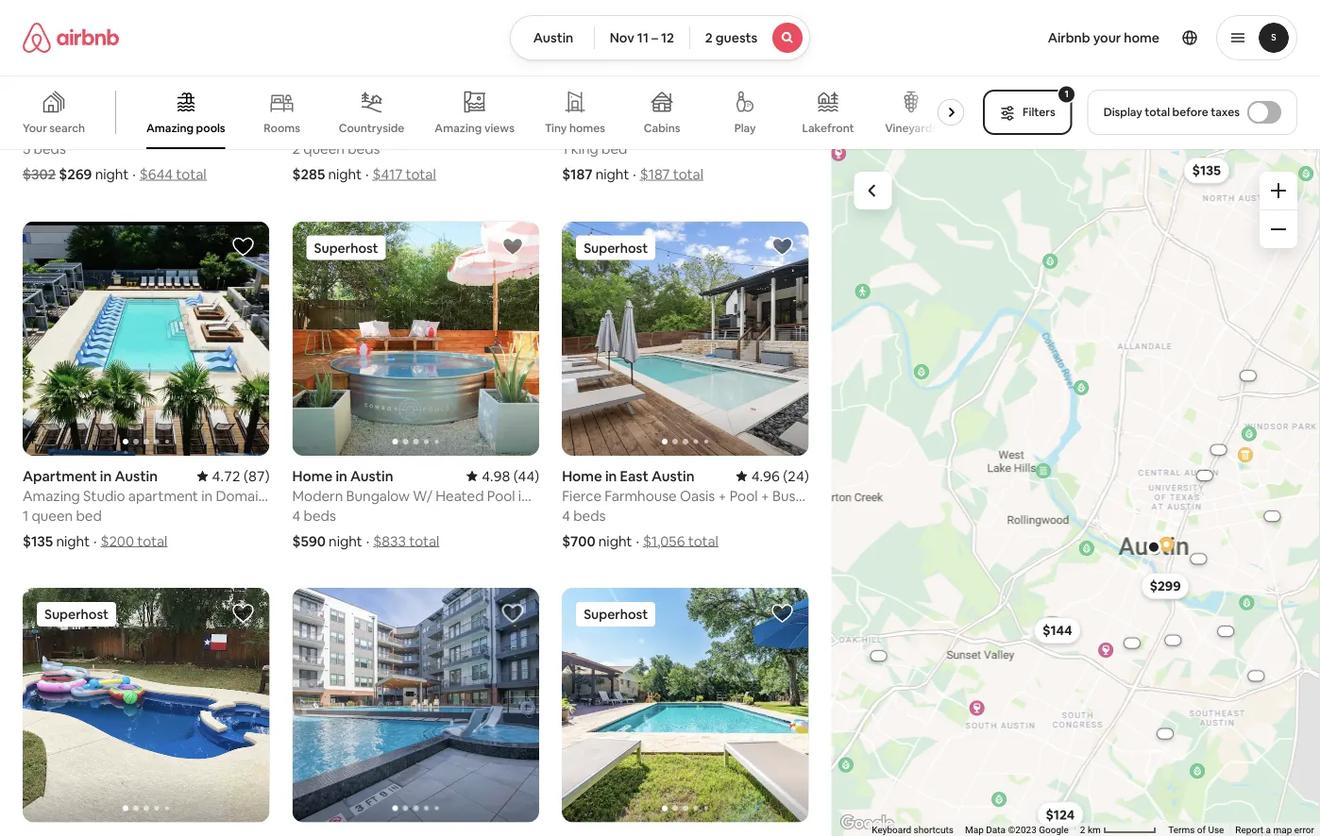 Task type: locate. For each thing, give the bounding box(es) containing it.
night right $700
[[599, 532, 632, 551]]

east up cabins
[[616, 100, 645, 119]]

0 vertical spatial bed
[[602, 140, 627, 158]]

home for home in austin
[[292, 467, 333, 485]]

0 horizontal spatial 1
[[23, 507, 29, 525]]

austin up cabins
[[648, 100, 691, 119]]

1 for 1
[[1065, 88, 1069, 100]]

4 right bed
[[178, 120, 186, 138]]

night left $200
[[56, 532, 90, 551]]

austin left nov
[[533, 29, 573, 46]]

keyboard shortcuts button
[[872, 824, 954, 837]]

· inside '2 queen beds $285 night · $417 total'
[[366, 165, 369, 184]]

night inside 4 beds $590 night · $833 total
[[329, 532, 362, 551]]

terms of use link
[[1169, 825, 1224, 836]]

in up 4 beds $590 night · $833 total
[[336, 467, 347, 485]]

amazing pools
[[146, 121, 225, 136]]

1 vertical spatial 2
[[292, 140, 300, 158]]

map
[[1274, 825, 1292, 836]]

in right hotel
[[601, 100, 613, 119]]

amazing
[[435, 121, 482, 135], [146, 121, 194, 136]]

2 km button
[[1075, 824, 1163, 837]]

2 horizontal spatial 2
[[1080, 825, 1086, 836]]

countryside
[[339, 121, 405, 136]]

1 horizontal spatial 2
[[705, 29, 713, 46]]

queen inside 1 queen bed $135 night · $200 total
[[32, 507, 73, 525]]

home right (87) in the bottom of the page
[[292, 467, 333, 485]]

2 vertical spatial 2
[[1080, 825, 1086, 836]]

0 horizontal spatial 2
[[292, 140, 300, 158]]

$135 left $200
[[23, 532, 53, 551]]

vineyards
[[885, 121, 938, 136]]

tiny homes
[[545, 121, 605, 136]]

queen inside '2 queen beds $285 night · $417 total'
[[303, 140, 345, 158]]

in up 4 beds $700 night · $1,056 total
[[605, 467, 617, 485]]

apartment in austin
[[23, 467, 158, 485]]

(44)
[[513, 467, 539, 485]]

0 horizontal spatial queen
[[32, 507, 73, 525]]

$135 button
[[1184, 157, 1230, 184]]

in for condo in riverside
[[340, 100, 352, 119]]

beds up '$590'
[[304, 507, 336, 525]]

$187 down king
[[562, 165, 593, 184]]

$124 button
[[1038, 802, 1084, 829]]

beds inside 4 beds $700 night · $1,056 total
[[573, 507, 606, 525]]

0 horizontal spatial $187
[[562, 165, 593, 184]]

1 apartment from the top
[[23, 100, 97, 119]]

4.94 out of 5 average rating,  32 reviews image
[[467, 100, 539, 119]]

1 down profile element
[[1065, 88, 1069, 100]]

4 beds $590 night · $833 total
[[292, 507, 440, 551]]

austin up 4 beds $590 night · $833 total
[[350, 467, 393, 485]]

total inside '2 queen beds $285 night · $417 total'
[[406, 165, 436, 184]]

apartment inside apartment in austin spacious modern 4 bed 4 bath 5 beds $302 $269 night · $644 total 4.89 (35)
[[23, 100, 97, 119]]

map data ©2023 google
[[965, 825, 1069, 836]]

1
[[1065, 88, 1069, 100], [562, 140, 568, 158], [23, 507, 29, 525]]

in up modern
[[100, 100, 112, 119]]

in for apartment in austin
[[100, 467, 112, 485]]

$285
[[292, 165, 325, 184]]

beds
[[34, 140, 66, 158], [348, 140, 380, 158], [304, 507, 336, 525], [573, 507, 606, 525]]

2 horizontal spatial 1
[[1065, 88, 1069, 100]]

night down king
[[596, 165, 629, 184]]

(35)
[[244, 100, 270, 119]]

night right '$590'
[[329, 532, 362, 551]]

1 horizontal spatial amazing
[[435, 121, 482, 135]]

queen for $135
[[32, 507, 73, 525]]

amazing left 'views'
[[435, 121, 482, 135]]

east up 4 beds $700 night · $1,056 total
[[620, 467, 649, 485]]

2 apartment from the top
[[23, 467, 97, 485]]

home
[[1124, 29, 1160, 46]]

night inside 1 queen bed $135 night · $200 total
[[56, 532, 90, 551]]

1 horizontal spatial $135
[[1193, 162, 1221, 179]]

bed up $200
[[76, 507, 102, 525]]

0 vertical spatial queen
[[303, 140, 345, 158]]

total right $833
[[409, 532, 440, 551]]

zoom in image
[[1271, 183, 1286, 198]]

2 inside 'button'
[[705, 29, 713, 46]]

1 down 'apartment in austin'
[[23, 507, 29, 525]]

total right $200
[[137, 532, 168, 551]]

· left $417
[[366, 165, 369, 184]]

· left $187 total button
[[633, 165, 636, 184]]

©2023
[[1008, 825, 1037, 836]]

data
[[986, 825, 1006, 836]]

beds down the spacious
[[34, 140, 66, 158]]

total
[[1145, 105, 1170, 119], [176, 165, 206, 184], [406, 165, 436, 184], [673, 165, 704, 184], [137, 532, 168, 551], [409, 532, 440, 551], [688, 532, 719, 551]]

2 for 2 guests
[[705, 29, 713, 46]]

filters
[[1023, 105, 1056, 119]]

night inside apartment in austin spacious modern 4 bed 4 bath 5 beds $302 $269 night · $644 total 4.89 (35)
[[95, 165, 129, 184]]

1 horizontal spatial bed
[[602, 140, 627, 158]]

austin
[[533, 29, 573, 46], [115, 100, 158, 119], [648, 100, 691, 119], [115, 467, 158, 485], [350, 467, 393, 485], [652, 467, 695, 485]]

None search field
[[510, 15, 811, 60]]

1 horizontal spatial queen
[[303, 140, 345, 158]]

beds down countryside
[[348, 140, 380, 158]]

east
[[616, 100, 645, 119], [620, 467, 649, 485]]

4.94
[[482, 100, 510, 119]]

12
[[661, 29, 674, 46]]

error
[[1295, 825, 1315, 836]]

zoom out image
[[1271, 222, 1286, 237]]

night right the $285
[[328, 165, 362, 184]]

$700
[[562, 532, 596, 551]]

$1,056 total button
[[643, 532, 719, 551]]

0 vertical spatial 2
[[705, 29, 713, 46]]

1 vertical spatial $135
[[23, 532, 53, 551]]

· left the $644
[[132, 165, 136, 184]]

in right the condo
[[340, 100, 352, 119]]

· inside apartment in austin spacious modern 4 bed 4 bath 5 beds $302 $269 night · $644 total 4.89 (35)
[[132, 165, 136, 184]]

pools
[[196, 121, 225, 136]]

map
[[965, 825, 984, 836]]

shortcuts
[[914, 825, 954, 836]]

$135 down display total before taxes button
[[1193, 162, 1221, 179]]

1 vertical spatial bed
[[76, 507, 102, 525]]

apartment up the your search in the top of the page
[[23, 100, 97, 119]]

austin up 4 beds $700 night · $1,056 total
[[652, 467, 695, 485]]

0 horizontal spatial bed
[[76, 507, 102, 525]]

total left before in the right of the page
[[1145, 105, 1170, 119]]

taxes
[[1211, 105, 1240, 119]]

condo
[[292, 100, 337, 119]]

queen up the $285
[[303, 140, 345, 158]]

0 vertical spatial apartment
[[23, 100, 97, 119]]

amazing for amazing views
[[435, 121, 482, 135]]

beds up $700
[[573, 507, 606, 525]]

0 horizontal spatial amazing
[[146, 121, 194, 136]]

your
[[1093, 29, 1121, 46]]

google map
showing 20 stays. region
[[831, 146, 1320, 837]]

austin inside apartment in austin spacious modern 4 bed 4 bath 5 beds $302 $269 night · $644 total 4.89 (35)
[[115, 100, 158, 119]]

·
[[132, 165, 136, 184], [366, 165, 369, 184], [633, 165, 636, 184], [94, 532, 97, 551], [366, 532, 369, 551], [636, 532, 639, 551]]

1 vertical spatial queen
[[32, 507, 73, 525]]

$299 button
[[1142, 573, 1190, 600]]

1 horizontal spatial home
[[562, 467, 602, 485]]

in up 1 queen bed $135 night · $200 total on the left of page
[[100, 467, 112, 485]]

bed inside 1 king bed $187 night · $187 total
[[602, 140, 627, 158]]

bed right king
[[602, 140, 627, 158]]

2 for 2 km
[[1080, 825, 1086, 836]]

in inside apartment in austin spacious modern 4 bed 4 bath 5 beds $302 $269 night · $644 total 4.89 (35)
[[100, 100, 112, 119]]

0 horizontal spatial $135
[[23, 532, 53, 551]]

2 inside '2 queen beds $285 night · $417 total'
[[292, 140, 300, 158]]

austin up $200 total button
[[115, 467, 158, 485]]

1 inside 1 queen bed $135 night · $200 total
[[23, 507, 29, 525]]

night right $269
[[95, 165, 129, 184]]

2 home from the left
[[562, 467, 602, 485]]

total inside apartment in austin spacious modern 4 bed 4 bath 5 beds $302 $269 night · $644 total 4.89 (35)
[[176, 165, 206, 184]]

$1,056
[[643, 532, 685, 551]]

2 left km
[[1080, 825, 1086, 836]]

homes
[[569, 121, 605, 136]]

amazing left 'pools'
[[146, 121, 194, 136]]

1 for 1 queen bed $135 night · $200 total
[[23, 507, 29, 525]]

group containing amazing views
[[0, 76, 972, 149]]

0 vertical spatial $135
[[1193, 162, 1221, 179]]

austin button
[[510, 15, 595, 60]]

add to wishlist: home in east austin image
[[771, 236, 794, 258]]

0 vertical spatial 1
[[1065, 88, 1069, 100]]

1 vertical spatial east
[[620, 467, 649, 485]]

2 left guests
[[705, 29, 713, 46]]

$833
[[373, 532, 406, 551]]

1 inside 1 king bed $187 night · $187 total
[[562, 140, 568, 158]]

5
[[23, 140, 30, 158]]

nov 11 – 12 button
[[594, 15, 690, 60]]

2 vertical spatial 1
[[23, 507, 29, 525]]

1 vertical spatial 1
[[562, 140, 568, 158]]

$590
[[292, 532, 326, 551]]

1 vertical spatial apartment
[[23, 467, 97, 485]]

bath
[[189, 120, 219, 138]]

beds inside '2 queen beds $285 night · $417 total'
[[348, 140, 380, 158]]

total inside 4 beds $590 night · $833 total
[[409, 532, 440, 551]]

cabins
[[644, 121, 680, 136]]

$417
[[373, 165, 403, 184]]

total right $417
[[406, 165, 436, 184]]

1 $187 from the left
[[562, 165, 593, 184]]

· left $1,056
[[636, 532, 639, 551]]

night inside 4 beds $700 night · $1,056 total
[[599, 532, 632, 551]]

$135 inside button
[[1193, 162, 1221, 179]]

total right the $644
[[176, 165, 206, 184]]

total inside 1 queen bed $135 night · $200 total
[[137, 532, 168, 551]]

home for home in east austin
[[562, 467, 602, 485]]

1 left king
[[562, 140, 568, 158]]

queen down 'apartment in austin'
[[32, 507, 73, 525]]

11
[[637, 29, 649, 46]]

bed
[[149, 120, 175, 138]]

1 horizontal spatial 1
[[562, 140, 568, 158]]

$124
[[1046, 807, 1075, 824]]

total down cabins
[[673, 165, 704, 184]]

condo in riverside
[[292, 100, 416, 119]]

2 queen beds $285 night · $417 total
[[292, 140, 436, 184]]

home right '(44)' on the left bottom of the page
[[562, 467, 602, 485]]

· inside 4 beds $590 night · $833 total
[[366, 532, 369, 551]]

austin up bed
[[115, 100, 158, 119]]

0 vertical spatial east
[[616, 100, 645, 119]]

home in east austin
[[562, 467, 695, 485]]

(87)
[[244, 467, 270, 485]]

· inside 1 queen bed $135 night · $200 total
[[94, 532, 97, 551]]

report a map error
[[1236, 825, 1315, 836]]

4 up '$590'
[[292, 507, 301, 525]]

profile element
[[833, 0, 1298, 76]]

of
[[1197, 825, 1206, 836]]

4.72 out of 5 average rating,  87 reviews image
[[197, 467, 270, 485]]

apartment up 1 queen bed $135 night · $200 total on the left of page
[[23, 467, 97, 485]]

in for home in east austin
[[605, 467, 617, 485]]

$187 down cabins
[[640, 165, 670, 184]]

4 up $700
[[562, 507, 570, 525]]

group
[[0, 76, 972, 149], [23, 221, 270, 456], [292, 221, 539, 456], [562, 221, 809, 456], [23, 588, 270, 823], [292, 588, 539, 823], [562, 588, 809, 823]]

· inside 1 king bed $187 night · $187 total
[[633, 165, 636, 184]]

0 horizontal spatial home
[[292, 467, 333, 485]]

night inside 1 king bed $187 night · $187 total
[[596, 165, 629, 184]]

1 horizontal spatial $187
[[640, 165, 670, 184]]

4 left bed
[[138, 120, 146, 138]]

2
[[705, 29, 713, 46], [292, 140, 300, 158], [1080, 825, 1086, 836]]

bed
[[602, 140, 627, 158], [76, 507, 102, 525]]

queen
[[303, 140, 345, 158], [32, 507, 73, 525]]

$144 button
[[1035, 618, 1081, 644]]

2 inside button
[[1080, 825, 1086, 836]]

2 down "rooms"
[[292, 140, 300, 158]]

total right $1,056
[[688, 532, 719, 551]]

tiny
[[545, 121, 567, 136]]

2 guests
[[705, 29, 758, 46]]

1 home from the left
[[292, 467, 333, 485]]

· left $200
[[94, 532, 97, 551]]

· left $833
[[366, 532, 369, 551]]

(32)
[[513, 100, 539, 119]]

bed inside 1 queen bed $135 night · $200 total
[[76, 507, 102, 525]]

bed for king
[[602, 140, 627, 158]]

$187
[[562, 165, 593, 184], [640, 165, 670, 184]]



Task type: describe. For each thing, give the bounding box(es) containing it.
amazing views
[[435, 121, 515, 135]]

night inside '2 queen beds $285 night · $417 total'
[[328, 165, 362, 184]]

$200
[[101, 532, 134, 551]]

hotel
[[562, 100, 598, 119]]

google image
[[836, 812, 899, 837]]

display total before taxes
[[1104, 105, 1240, 119]]

add to wishlist: apartment in austin image
[[232, 236, 255, 258]]

terms
[[1169, 825, 1195, 836]]

nov
[[610, 29, 635, 46]]

east for hotel
[[616, 100, 645, 119]]

keyboard
[[872, 825, 912, 836]]

$269
[[59, 165, 92, 184]]

4.72
[[212, 467, 241, 485]]

2 km
[[1080, 825, 1103, 836]]

beds inside 4 beds $590 night · $833 total
[[304, 507, 336, 525]]

use
[[1208, 825, 1224, 836]]

beds inside apartment in austin spacious modern 4 bed 4 bath 5 beds $302 $269 night · $644 total 4.89 (35)
[[34, 140, 66, 158]]

$299
[[1150, 578, 1182, 595]]

play
[[734, 121, 756, 136]]

$833 total button
[[373, 532, 440, 551]]

airbnb your home link
[[1037, 18, 1171, 58]]

search
[[49, 121, 85, 136]]

modern
[[84, 120, 135, 138]]

home in austin
[[292, 467, 393, 485]]

rooms
[[264, 121, 300, 136]]

4.96 out of 5 average rating,  24 reviews image
[[736, 467, 809, 485]]

lakefront
[[802, 121, 854, 136]]

4.89 out of 5 average rating,  35 reviews image
[[197, 100, 270, 119]]

in for hotel in east austin
[[601, 100, 613, 119]]

airbnb your home
[[1048, 29, 1160, 46]]

add to wishlist: apartment in east austin image
[[502, 603, 524, 625]]

4.98
[[482, 467, 510, 485]]

$417 total button
[[373, 165, 436, 184]]

report a map error link
[[1236, 825, 1315, 836]]

$644
[[140, 165, 173, 184]]

keyboard shortcuts
[[872, 825, 954, 836]]

2 guests button
[[689, 15, 811, 60]]

km
[[1088, 825, 1101, 836]]

$302
[[23, 165, 56, 184]]

display total before taxes button
[[1088, 90, 1298, 135]]

before
[[1173, 105, 1208, 119]]

in for home in austin
[[336, 467, 347, 485]]

4 inside 4 beds $700 night · $1,056 total
[[562, 507, 570, 525]]

your
[[23, 121, 47, 136]]

apartment in austin spacious modern 4 bed 4 bath 5 beds $302 $269 night · $644 total 4.89 (35)
[[23, 100, 270, 184]]

add to wishlist: home in austin image
[[502, 236, 524, 258]]

2 $187 from the left
[[640, 165, 670, 184]]

–
[[652, 29, 658, 46]]

terms of use
[[1169, 825, 1224, 836]]

east for home
[[620, 467, 649, 485]]

4 inside 4 beds $590 night · $833 total
[[292, 507, 301, 525]]

bed for queen
[[76, 507, 102, 525]]

apartment for apartment in austin
[[23, 467, 97, 485]]

add to wishlist: home in east austin image
[[232, 603, 255, 625]]

total inside 4 beds $700 night · $1,056 total
[[688, 532, 719, 551]]

austin inside button
[[533, 29, 573, 46]]

nov 11 – 12
[[610, 29, 674, 46]]

apartment for apartment in austin spacious modern 4 bed 4 bath 5 beds $302 $269 night · $644 total 4.89 (35)
[[23, 100, 97, 119]]

2 for 2 queen beds $285 night · $417 total
[[292, 140, 300, 158]]

· inside 4 beds $700 night · $1,056 total
[[636, 532, 639, 551]]

riverside
[[355, 100, 416, 119]]

add to wishlist: home in oak hill image
[[771, 603, 794, 625]]

$144
[[1043, 622, 1073, 639]]

4.96
[[751, 467, 780, 485]]

guests
[[716, 29, 758, 46]]

(24)
[[783, 467, 809, 485]]

report
[[1236, 825, 1264, 836]]

filters button
[[983, 90, 1073, 135]]

airbnb
[[1048, 29, 1090, 46]]

$135 inside 1 queen bed $135 night · $200 total
[[23, 532, 53, 551]]

king
[[571, 140, 598, 158]]

$644 total button
[[140, 165, 206, 184]]

$200 total button
[[101, 532, 168, 551]]

4.94 (32)
[[482, 100, 539, 119]]

4.98 (44)
[[482, 467, 539, 485]]

display
[[1104, 105, 1142, 119]]

total inside 1 king bed $187 night · $187 total
[[673, 165, 704, 184]]

spacious
[[23, 120, 81, 138]]

1 queen bed $135 night · $200 total
[[23, 507, 168, 551]]

a
[[1266, 825, 1271, 836]]

1 king bed $187 night · $187 total
[[562, 140, 704, 184]]

hotel in east austin
[[562, 100, 691, 119]]

4 beds $700 night · $1,056 total
[[562, 507, 719, 551]]

queen for $285
[[303, 140, 345, 158]]

google
[[1039, 825, 1069, 836]]

total inside button
[[1145, 105, 1170, 119]]

$187 total button
[[640, 165, 704, 184]]

4.98 out of 5 average rating,  44 reviews image
[[467, 467, 539, 485]]

none search field containing austin
[[510, 15, 811, 60]]

1 for 1 king bed $187 night · $187 total
[[562, 140, 568, 158]]

amazing for amazing pools
[[146, 121, 194, 136]]



Task type: vqa. For each thing, say whether or not it's contained in the screenshot.


